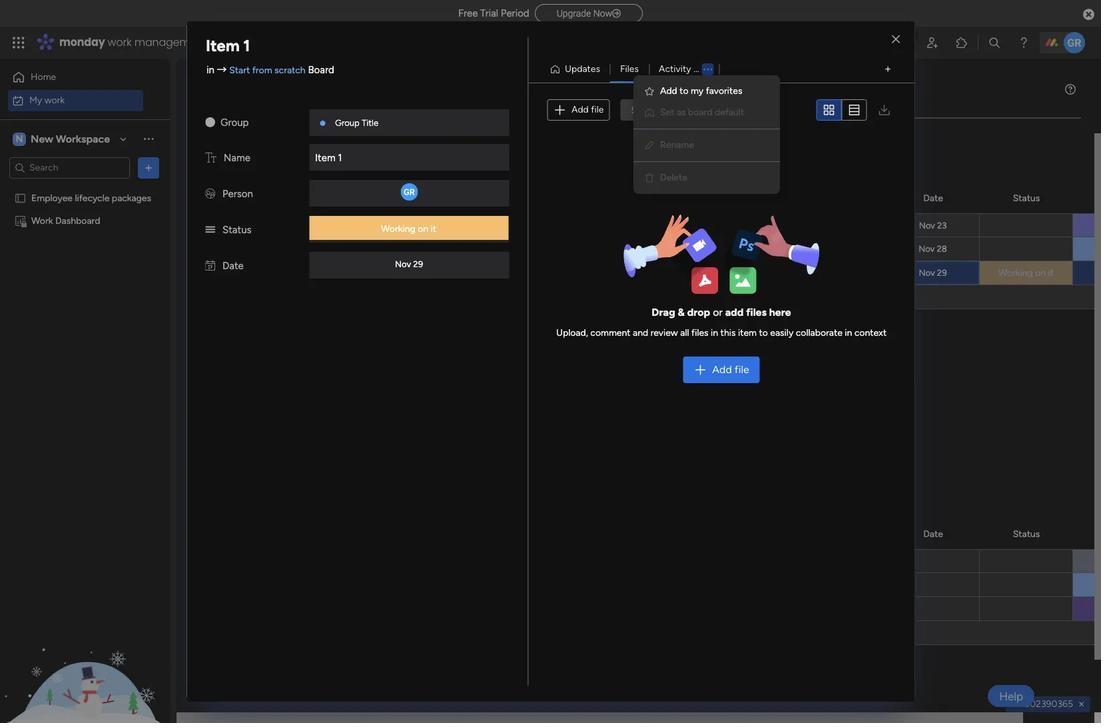Task type: locate. For each thing, give the bounding box(es) containing it.
home
[[31, 71, 56, 83]]

3
[[289, 197, 294, 208], [249, 220, 254, 231]]

in left this
[[711, 327, 719, 338]]

0 vertical spatial working on it
[[381, 223, 437, 235]]

files right all
[[692, 327, 709, 338]]

2 to-do from the top
[[713, 245, 736, 255]]

0 vertical spatial add file
[[572, 104, 604, 115]]

board
[[308, 64, 334, 76]]

1 horizontal spatial to
[[760, 327, 768, 338]]

set as board default menu item
[[645, 105, 770, 121]]

1 vertical spatial from
[[580, 268, 600, 279]]

0 horizontal spatial files
[[692, 327, 709, 338]]

group title
[[335, 118, 379, 128], [713, 269, 757, 279]]

0 vertical spatial on
[[418, 223, 429, 235]]

add file button down updates button on the top of the page
[[547, 99, 610, 121]]

lottie animation element
[[0, 589, 170, 723]]

1 inside "button"
[[529, 248, 531, 256]]

add file down this
[[713, 363, 750, 376]]

start from scratch link inside "item 1" dialog
[[229, 64, 306, 76]]

1 horizontal spatial group title
[[713, 269, 757, 279]]

plans
[[251, 37, 273, 48]]

group right v2 sun image
[[221, 117, 249, 129]]

add
[[726, 306, 744, 318]]

1 vertical spatial status
[[223, 224, 252, 236]]

in left →
[[207, 64, 215, 76]]

0 horizontal spatial 29
[[414, 259, 423, 269]]

upgrade now
[[557, 8, 613, 19]]

0 vertical spatial to-do
[[713, 221, 736, 231]]

date
[[924, 192, 944, 204], [223, 260, 244, 272], [924, 528, 944, 540]]

group down delete menu item on the right top of the page
[[734, 192, 760, 204]]

from down plans
[[252, 64, 272, 76]]

0 horizontal spatial working
[[381, 223, 416, 235]]

to inside menu
[[680, 85, 689, 97]]

item
[[739, 327, 757, 338]]

trial
[[481, 7, 499, 19]]

1 horizontal spatial from
[[580, 268, 600, 279]]

add to my favorites
[[661, 85, 743, 97]]

1 vertical spatial do
[[726, 245, 736, 255]]

from inside in → start from scratch board
[[252, 64, 272, 76]]

1 vertical spatial start from scratch link
[[555, 261, 679, 285]]

n
[[16, 133, 23, 144]]

to-do
[[713, 221, 736, 231], [713, 245, 736, 255]]

start up upload,
[[557, 268, 578, 279]]

project
[[217, 220, 247, 231]]

1 vertical spatial add file
[[713, 363, 750, 376]]

id: 302390365
[[1012, 699, 1074, 710]]

gallery layout group
[[817, 99, 867, 121]]

packages
[[112, 192, 151, 204]]

1 horizontal spatial working on it
[[999, 267, 1055, 279]]

0 vertical spatial from
[[252, 64, 272, 76]]

1 vertical spatial title
[[740, 269, 757, 279]]

to- up or
[[713, 245, 726, 255]]

1
[[243, 36, 250, 55], [338, 152, 342, 164], [529, 248, 531, 256], [238, 268, 242, 279]]

group title up search icon
[[335, 118, 379, 128]]

0 horizontal spatial work
[[44, 94, 65, 106]]

item 1
[[206, 36, 250, 55], [315, 152, 342, 164], [217, 268, 242, 279]]

1 vertical spatial to-do
[[713, 245, 736, 255]]

start from scratch link down plans
[[229, 64, 306, 76]]

add down updates button on the top of the page
[[572, 104, 589, 115]]

work right my
[[44, 94, 65, 106]]

hide done items
[[408, 138, 476, 149]]

1 horizontal spatial start
[[557, 268, 578, 279]]

none search field inside "item 1" dialog
[[621, 99, 745, 121]]

do down delete menu item on the right top of the page
[[726, 221, 736, 231]]

work right monday
[[108, 35, 132, 50]]

dapulse close image
[[1084, 8, 1095, 21]]

1 horizontal spatial scratch
[[602, 268, 634, 279]]

items right /
[[296, 197, 319, 208]]

1 horizontal spatial title
[[740, 269, 757, 279]]

add file button
[[547, 99, 610, 121], [683, 356, 760, 383]]

start from scratch link up comment
[[555, 261, 679, 285]]

group title inside "item 1" dialog
[[335, 118, 379, 128]]

1 vertical spatial 3
[[249, 220, 254, 231]]

workspace
[[56, 132, 110, 145]]

from
[[252, 64, 272, 76], [580, 268, 600, 279]]

dashboard
[[55, 215, 100, 226]]

0 vertical spatial start
[[229, 64, 250, 76]]

item 1 dialog
[[0, 0, 1102, 723]]

public board image
[[14, 192, 27, 204]]

lottie animation image
[[0, 589, 170, 723]]

to-
[[713, 221, 726, 231], [713, 245, 726, 255]]

0 vertical spatial to-
[[713, 221, 726, 231]]

nov inside "item 1" dialog
[[395, 259, 411, 269]]

start right →
[[229, 64, 250, 76]]

list box
[[0, 184, 170, 412]]

0 vertical spatial working
[[381, 223, 416, 235]]

items inside overdue / 3 items
[[296, 197, 319, 208]]

None search field
[[621, 99, 745, 121], [253, 133, 378, 155], [253, 133, 378, 155]]

delete image
[[645, 173, 655, 183]]

to
[[680, 85, 689, 97], [760, 327, 768, 338]]

1 horizontal spatial on
[[1036, 267, 1047, 279]]

0 vertical spatial files
[[747, 306, 767, 318]]

dapulse text column image
[[205, 152, 216, 164]]

v2 status image
[[205, 224, 215, 236]]

0 horizontal spatial it
[[431, 223, 437, 235]]

employee lifecycle packages
[[31, 192, 151, 204]]

title
[[362, 118, 379, 128], [740, 269, 757, 279]]

to inside "item 1" dialog
[[760, 327, 768, 338]]

add
[[661, 85, 678, 97], [572, 104, 589, 115], [713, 363, 732, 376]]

set as board default image
[[645, 107, 655, 118]]

it
[[431, 223, 437, 235], [1049, 267, 1055, 279]]

0 horizontal spatial on
[[418, 223, 429, 235]]

2 vertical spatial add
[[713, 363, 732, 376]]

search everything image
[[989, 36, 1002, 49]]

3 right project
[[249, 220, 254, 231]]

to-do down delete menu item on the right top of the page
[[713, 221, 736, 231]]

to- down delete menu item on the right top of the page
[[713, 221, 726, 231]]

add file button down upload, comment and review all files in this item to easily collaborate in context
[[683, 356, 760, 383]]

group title up the add
[[713, 269, 757, 279]]

all
[[681, 327, 690, 338]]

working
[[381, 223, 416, 235], [999, 267, 1034, 279]]

free trial period
[[459, 7, 530, 19]]

do
[[726, 221, 736, 231], [726, 245, 736, 255]]

files right the add
[[747, 306, 767, 318]]

file
[[591, 104, 604, 115], [735, 363, 750, 376]]

in
[[207, 64, 215, 76], [711, 327, 719, 338], [845, 327, 853, 338]]

upload, comment and review all files in this item to easily collaborate in context
[[557, 327, 887, 338]]

1 button
[[503, 237, 547, 261]]

search image
[[362, 139, 373, 149]]

1 horizontal spatial start from scratch link
[[555, 261, 679, 285]]

0 horizontal spatial start
[[229, 64, 250, 76]]

0 horizontal spatial scratch
[[275, 64, 306, 76]]

collaborate
[[796, 327, 843, 338]]

monday
[[59, 35, 105, 50]]

work
[[31, 215, 53, 226]]

1 horizontal spatial nov 29
[[920, 268, 948, 278]]

set
[[661, 107, 675, 118]]

inbox image
[[897, 36, 911, 49]]

to right the item at the top
[[760, 327, 768, 338]]

in left context
[[845, 327, 853, 338]]

on
[[418, 223, 429, 235], [1036, 267, 1047, 279]]

0 horizontal spatial group title
[[335, 118, 379, 128]]

0 horizontal spatial 3
[[249, 220, 254, 231]]

1 horizontal spatial work
[[108, 35, 132, 50]]

1 vertical spatial group title
[[713, 269, 757, 279]]

1 horizontal spatial add file button
[[683, 356, 760, 383]]

1 vertical spatial start
[[557, 268, 578, 279]]

file down the item at the top
[[735, 363, 750, 376]]

add file
[[572, 104, 604, 115], [713, 363, 750, 376]]

add right add to my favorites image
[[661, 85, 678, 97]]

do up the add
[[726, 245, 736, 255]]

free
[[459, 7, 478, 19]]

file down updates
[[591, 104, 604, 115]]

scratch up comment
[[602, 268, 634, 279]]

0 horizontal spatial nov 29
[[395, 259, 423, 269]]

title up the add
[[740, 269, 757, 279]]

1 vertical spatial it
[[1049, 267, 1055, 279]]

1 vertical spatial scratch
[[602, 268, 634, 279]]

1 vertical spatial to
[[760, 327, 768, 338]]

rename menu item
[[645, 137, 770, 153]]

working on it
[[381, 223, 437, 235], [999, 267, 1055, 279]]

start from scratch link
[[229, 64, 306, 76], [555, 261, 679, 285]]

work for my
[[44, 94, 65, 106]]

1 vertical spatial to-
[[713, 245, 726, 255]]

0 horizontal spatial items
[[296, 197, 319, 208]]

context
[[855, 327, 887, 338]]

add file down updates
[[572, 104, 604, 115]]

0 horizontal spatial title
[[362, 118, 379, 128]]

0 vertical spatial do
[[726, 221, 736, 231]]

29
[[414, 259, 423, 269], [938, 268, 948, 278]]

2 do from the top
[[726, 245, 736, 255]]

comment
[[591, 327, 631, 338]]

date inside "item 1" dialog
[[223, 260, 244, 272]]

1 vertical spatial files
[[692, 327, 709, 338]]

0 vertical spatial item
[[206, 36, 240, 55]]

items right done
[[453, 138, 476, 149]]

1 vertical spatial date
[[223, 260, 244, 272]]

scratch left board
[[275, 64, 306, 76]]

0 vertical spatial start from scratch link
[[229, 64, 306, 76]]

0 horizontal spatial file
[[591, 104, 604, 115]]

0 vertical spatial add file button
[[547, 99, 610, 121]]

1 horizontal spatial items
[[453, 138, 476, 149]]

0 vertical spatial title
[[362, 118, 379, 128]]

1 vertical spatial working on it
[[999, 267, 1055, 279]]

favorites
[[706, 85, 743, 97]]

0 vertical spatial scratch
[[275, 64, 306, 76]]

nov 29
[[395, 259, 423, 269], [920, 268, 948, 278]]

group
[[221, 117, 249, 129], [335, 118, 360, 128], [734, 192, 760, 204], [713, 269, 738, 279]]

0 vertical spatial item 1
[[206, 36, 250, 55]]

files
[[621, 63, 639, 75]]

log
[[694, 63, 710, 75]]

delete
[[661, 172, 688, 183]]

0 vertical spatial status
[[1014, 192, 1041, 204]]

0 horizontal spatial start from scratch link
[[229, 64, 306, 76]]

work inside button
[[44, 94, 65, 106]]

0 horizontal spatial add
[[572, 104, 589, 115]]

working on it inside "item 1" dialog
[[381, 223, 437, 235]]

search image
[[729, 105, 739, 115]]

option
[[0, 186, 170, 189]]

0 vertical spatial items
[[453, 138, 476, 149]]

2 to- from the top
[[713, 245, 726, 255]]

from up upload,
[[580, 268, 600, 279]]

0 horizontal spatial from
[[252, 64, 272, 76]]

0 horizontal spatial add file button
[[547, 99, 610, 121]]

0 vertical spatial it
[[431, 223, 437, 235]]

scratch
[[275, 64, 306, 76], [602, 268, 634, 279]]

customize
[[503, 138, 548, 149]]

0 horizontal spatial to
[[680, 85, 689, 97]]

monday work management
[[59, 35, 207, 50]]

0 horizontal spatial working on it
[[381, 223, 437, 235]]

start
[[229, 64, 250, 76], [557, 268, 578, 279]]

to left my
[[680, 85, 689, 97]]

0 vertical spatial 3
[[289, 197, 294, 208]]

1 vertical spatial items
[[296, 197, 319, 208]]

0 vertical spatial work
[[108, 35, 132, 50]]

work
[[108, 35, 132, 50], [44, 94, 65, 106]]

menu
[[634, 75, 781, 194]]

0 vertical spatial to
[[680, 85, 689, 97]]

list box containing employee lifecycle packages
[[0, 184, 170, 412]]

start inside in → start from scratch board
[[229, 64, 250, 76]]

to-do up drag & drop or add files here
[[713, 245, 736, 255]]

id: 302390365 element
[[1007, 697, 1091, 713]]

0 horizontal spatial add file
[[572, 104, 604, 115]]

and
[[633, 327, 649, 338]]

0 vertical spatial group title
[[335, 118, 379, 128]]

1 horizontal spatial file
[[735, 363, 750, 376]]

nov
[[920, 220, 936, 230], [919, 244, 935, 254], [395, 259, 411, 269], [920, 268, 936, 278]]

close image
[[893, 35, 901, 45]]

1 horizontal spatial add
[[661, 85, 678, 97]]

item
[[206, 36, 240, 55], [315, 152, 336, 164], [217, 268, 236, 279]]

3 right /
[[289, 197, 294, 208]]

23
[[938, 220, 947, 230]]

title up search icon
[[362, 118, 379, 128]]

0 vertical spatial add
[[661, 85, 678, 97]]

add down upload, comment and review all files in this item to easily collaborate in context
[[713, 363, 732, 376]]

in → start from scratch board
[[207, 64, 334, 76]]

1 horizontal spatial files
[[747, 306, 767, 318]]

1 vertical spatial work
[[44, 94, 65, 106]]

nov 23
[[920, 220, 947, 230]]



Task type: describe. For each thing, give the bounding box(es) containing it.
period
[[501, 7, 530, 19]]

1 vertical spatial add
[[572, 104, 589, 115]]

apps image
[[956, 36, 969, 49]]

working inside "item 1" dialog
[[381, 223, 416, 235]]

id:
[[1012, 699, 1023, 710]]

files for all
[[692, 327, 709, 338]]

group up "filter dashboard by text" search box
[[335, 118, 360, 128]]

none search field search
[[621, 99, 745, 121]]

activity log
[[659, 63, 710, 75]]

28
[[938, 244, 948, 254]]

files button
[[611, 59, 649, 80]]

workspace selection element
[[13, 131, 112, 147]]

my work button
[[8, 90, 143, 111]]

overdue
[[225, 193, 276, 209]]

name
[[224, 152, 251, 164]]

options image
[[699, 65, 718, 73]]

customize button
[[482, 133, 553, 155]]

board
[[689, 107, 713, 118]]

&
[[678, 306, 685, 318]]

rename
[[661, 139, 695, 151]]

1 image
[[907, 27, 919, 42]]

my work
[[29, 94, 65, 106]]

or
[[713, 306, 723, 318]]

rename image
[[645, 140, 655, 151]]

scratch inside in → start from scratch board
[[275, 64, 306, 76]]

management
[[134, 35, 207, 50]]

1 horizontal spatial add file
[[713, 363, 750, 376]]

2 horizontal spatial in
[[845, 327, 853, 338]]

my
[[29, 94, 42, 106]]

as
[[677, 107, 686, 118]]

help image
[[1018, 36, 1031, 49]]

drop
[[688, 306, 711, 318]]

overdue / 3 items
[[225, 193, 319, 209]]

updates button
[[545, 59, 611, 80]]

Filter dashboard by text search field
[[253, 133, 378, 155]]

1 vertical spatial on
[[1036, 267, 1047, 279]]

private dashboard image
[[14, 214, 27, 227]]

greg robinson image
[[1065, 32, 1086, 53]]

here
[[770, 306, 792, 318]]

see
[[233, 37, 249, 48]]

1 horizontal spatial in
[[711, 327, 719, 338]]

0 vertical spatial file
[[591, 104, 604, 115]]

workspace image
[[13, 132, 26, 146]]

invite members image
[[927, 36, 940, 49]]

upload,
[[557, 327, 589, 338]]

2 horizontal spatial add
[[713, 363, 732, 376]]

1 to- from the top
[[713, 221, 726, 231]]

drag & drop or add files here
[[652, 306, 792, 318]]

drag
[[652, 306, 676, 318]]

dapulse rightstroke image
[[613, 9, 621, 19]]

work for monday
[[108, 35, 132, 50]]

lifecycle
[[75, 192, 110, 204]]

2 vertical spatial date
[[924, 528, 944, 540]]

0 horizontal spatial in
[[207, 64, 215, 76]]

add to my favorites image
[[645, 86, 655, 97]]

activity
[[659, 63, 692, 75]]

/
[[279, 193, 286, 209]]

upgrade now link
[[535, 4, 643, 22]]

help button
[[989, 685, 1035, 707]]

302390365
[[1026, 699, 1074, 710]]

title inside "item 1" dialog
[[362, 118, 379, 128]]

on inside "item 1" dialog
[[418, 223, 429, 235]]

1 vertical spatial working
[[999, 267, 1034, 279]]

dapulse date column image
[[205, 260, 215, 272]]

project 3
[[217, 220, 254, 231]]

now
[[594, 8, 613, 19]]

status inside "item 1" dialog
[[223, 224, 252, 236]]

remove image
[[1077, 699, 1088, 710]]

employee
[[31, 192, 73, 204]]

set as board default
[[661, 107, 745, 118]]

29 inside "item 1" dialog
[[414, 259, 423, 269]]

1 horizontal spatial 29
[[938, 268, 948, 278]]

1 vertical spatial item
[[315, 152, 336, 164]]

files for add
[[747, 306, 767, 318]]

this
[[721, 327, 736, 338]]

Search in workspace field
[[28, 160, 111, 175]]

3 inside overdue / 3 items
[[289, 197, 294, 208]]

1 vertical spatial item 1
[[315, 152, 342, 164]]

person
[[223, 188, 253, 200]]

new
[[31, 132, 53, 145]]

1 vertical spatial file
[[735, 363, 750, 376]]

start from scratch
[[557, 268, 634, 279]]

new workspace
[[31, 132, 110, 145]]

1 horizontal spatial it
[[1049, 267, 1055, 279]]

upgrade
[[557, 8, 591, 19]]

0 vertical spatial date
[[924, 192, 944, 204]]

see plans button
[[215, 33, 279, 53]]

help
[[1000, 690, 1024, 703]]

hide
[[408, 138, 428, 149]]

done
[[430, 138, 451, 149]]

menu containing add to my favorites
[[634, 75, 781, 194]]

default
[[715, 107, 745, 118]]

work dashboard
[[31, 215, 100, 226]]

2 vertical spatial status
[[1014, 528, 1041, 540]]

my
[[691, 85, 704, 97]]

1 do from the top
[[726, 221, 736, 231]]

v2 sun image
[[205, 117, 215, 129]]

see plans
[[233, 37, 273, 48]]

select product image
[[12, 36, 25, 49]]

2 vertical spatial item
[[217, 268, 236, 279]]

2 vertical spatial item 1
[[217, 268, 242, 279]]

easily
[[771, 327, 794, 338]]

1 vertical spatial add file button
[[683, 356, 760, 383]]

nov 28
[[919, 244, 948, 254]]

it inside dialog
[[431, 223, 437, 235]]

1 to-do from the top
[[713, 221, 736, 231]]

review
[[651, 327, 678, 338]]

delete menu item
[[645, 170, 770, 186]]

v2 multiple person column image
[[205, 188, 215, 200]]

activity log button
[[649, 59, 720, 80]]

nov 29 inside "item 1" dialog
[[395, 259, 423, 269]]

updates
[[565, 63, 601, 75]]

→
[[217, 64, 227, 76]]

add view image
[[886, 64, 891, 74]]

home button
[[8, 67, 143, 88]]

group up drag & drop or add files here
[[713, 269, 738, 279]]



Task type: vqa. For each thing, say whether or not it's contained in the screenshot.
New Dashboard to the top
no



